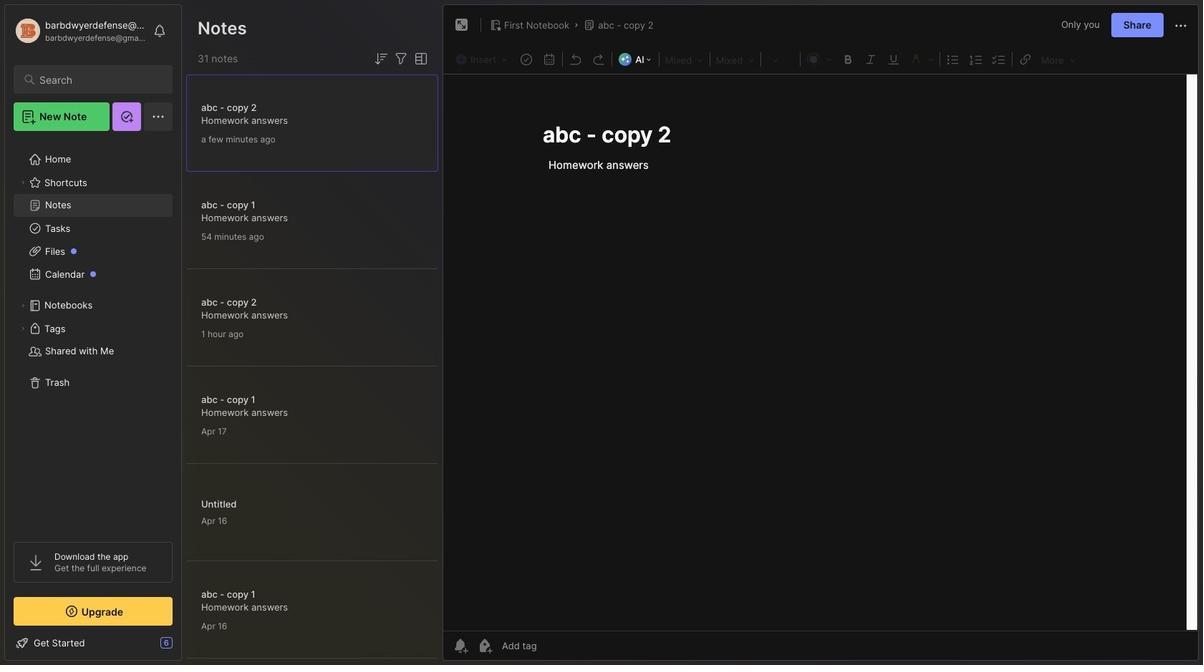 Task type: vqa. For each thing, say whether or not it's contained in the screenshot.
the bottommost ago
no



Task type: locate. For each thing, give the bounding box(es) containing it.
add tag image
[[477, 638, 494, 655]]

Font color field
[[802, 49, 837, 68]]

highlight image
[[906, 49, 938, 68]]

Font size field
[[763, 50, 799, 69]]

heading level image
[[661, 50, 708, 69]]

font family image
[[712, 50, 759, 69]]

font size image
[[763, 50, 799, 69]]

tree
[[5, 140, 181, 530]]

main element
[[0, 0, 186, 666]]

Heading level field
[[661, 50, 708, 69]]

expand notebooks image
[[19, 302, 27, 310]]

insert image
[[452, 50, 515, 69]]

Add filters field
[[393, 50, 410, 67]]

note window element
[[443, 4, 1200, 665]]

none search field inside main element
[[39, 71, 160, 88]]

View options field
[[410, 50, 430, 67]]

Account field
[[14, 16, 146, 45]]

Note Editor text field
[[444, 74, 1199, 631]]

expand note image
[[454, 16, 471, 34]]

more image
[[1037, 50, 1080, 69]]

more actions image
[[1173, 17, 1190, 34]]

Search text field
[[39, 73, 160, 87]]

Font family field
[[712, 50, 759, 69]]

expand tags image
[[19, 325, 27, 333]]

None search field
[[39, 71, 160, 88]]



Task type: describe. For each thing, give the bounding box(es) containing it.
More actions field
[[1173, 16, 1190, 34]]

add filters image
[[393, 50, 410, 67]]

Highlight field
[[906, 49, 938, 68]]

tree inside main element
[[5, 140, 181, 530]]

More field
[[1037, 50, 1080, 69]]

click to collapse image
[[181, 639, 192, 656]]

Insert field
[[452, 50, 515, 69]]

add a reminder image
[[452, 638, 469, 655]]

Add tag field
[[501, 640, 609, 653]]

font color image
[[802, 49, 837, 68]]

Sort options field
[[373, 50, 390, 67]]

Help and Learning task checklist field
[[5, 632, 181, 655]]



